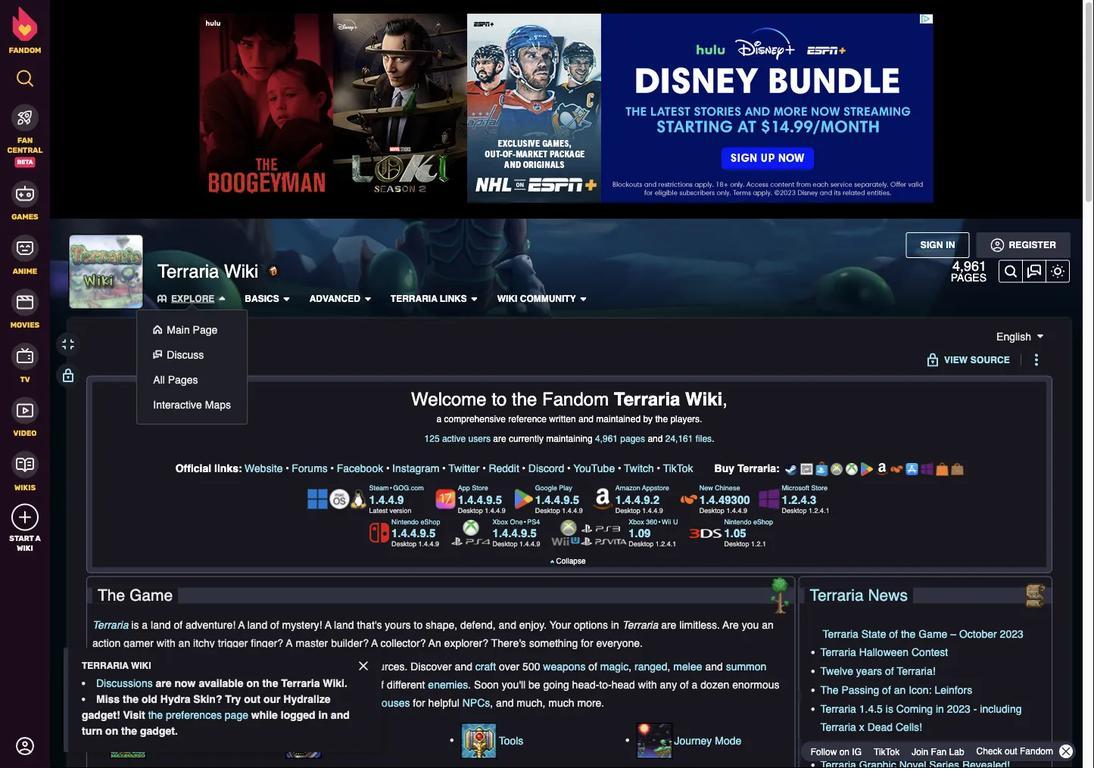 Task type: locate. For each thing, give the bounding box(es) containing it.
much
[[549, 697, 574, 709]]

and other resources. discover and craft over 500 weapons of magic , ranged , melee and summon varieties, as well as armor , and use them to battle hundreds of different enemies . soon you'll be going head-to-head with any of a dozen enormous bosses . go fishing , ride a mount , find floating islands , build houses for helpful npcs , and much, much more.
[[92, 661, 780, 709]]

epilogue image
[[1025, 584, 1047, 608]]

wiki inside start a wiki
[[17, 544, 33, 553]]

to up floating
[[287, 679, 296, 691]]

join fan lab
[[912, 747, 964, 758]]

0 vertical spatial 1.2.4.1
[[809, 506, 830, 514]]

eshop inside nintendo eshop 1.4.4.9.5 desktop 1.4.4.9
[[421, 518, 440, 526]]

are left limitless.
[[661, 619, 677, 631]]

1 vertical spatial start
[[92, 661, 115, 673]]

1 vertical spatial fandom
[[1020, 747, 1053, 757]]

tiny image up all
[[153, 350, 162, 359]]

everyone.
[[596, 637, 643, 649]]

battle
[[299, 679, 325, 691]]

an left itchy
[[178, 637, 190, 649]]

a up trigger
[[238, 619, 245, 631]]

2 xbox from the left
[[629, 518, 644, 526]]

eshop
[[421, 518, 440, 526], [753, 518, 773, 526]]

4,961
[[953, 259, 987, 274]]

and inside welcome to the fandom terraria wiki , a comprehensive reference written and maintained by the players.
[[579, 414, 594, 424]]

by up discussions link
[[118, 661, 129, 673]]

0 horizontal spatial with
[[157, 637, 175, 649]]

1 horizontal spatial eshop
[[753, 518, 773, 526]]

desktop down xbox 360 link
[[629, 540, 654, 548]]

terraria: up windows phone "image"
[[738, 462, 780, 475]]

1 horizontal spatial with
[[638, 679, 657, 691]]

1.4.4.9.5 inside app store 1.4.4.9.5 desktop 1.4.4.9
[[458, 493, 502, 506]]

1 horizontal spatial for
[[413, 697, 425, 709]]

1.4.4.9 inside nintendo eshop 1.4.4.9.5 desktop 1.4.4.9
[[418, 540, 439, 548]]

tiktok link down dead
[[868, 744, 906, 760]]

0 horizontal spatial start
[[9, 534, 34, 543]]

3 land from the left
[[334, 619, 354, 631]]

1.2.4.1 down wii
[[656, 540, 676, 548]]

2 nintendo from the left
[[724, 518, 752, 526]]

a up 125 active
[[437, 414, 442, 424]]

1 horizontal spatial nintendo eshop link
[[724, 518, 773, 526]]

amazon
[[616, 485, 641, 492]]

2 horizontal spatial a
[[371, 637, 378, 649]]

1 horizontal spatial land
[[247, 619, 267, 631]]

mystery!
[[282, 619, 322, 631]]

xbox for 1.09
[[629, 518, 644, 526]]

is up gamer
[[131, 619, 139, 631]]

eshop up 1.2.1
[[753, 518, 773, 526]]

1.4.4.9 inside new chinese 1.4.49300 desktop 1.4.4.9
[[727, 506, 747, 514]]

0 horizontal spatial 1.2.4.1
[[656, 540, 676, 548]]

1.4.4.9 link
[[369, 493, 404, 506]]

the game
[[98, 587, 173, 605]]

sign in
[[921, 240, 955, 251]]

0 vertical spatial fandom
[[542, 389, 609, 410]]

, up the head
[[629, 661, 632, 673]]

1 horizontal spatial store
[[812, 485, 828, 492]]

0 horizontal spatial store
[[472, 485, 488, 492]]

journey mode image
[[637, 723, 673, 759]]

0 horizontal spatial a
[[238, 619, 245, 631]]

terraria wiki up explore
[[158, 261, 258, 282]]

tiny image for basics 'link'
[[282, 295, 291, 304]]

game up contest
[[919, 628, 948, 640]]

main
[[167, 324, 190, 336]]

terraria down passing
[[820, 703, 856, 715]]

start for start by building basic shelter, then dig for
[[92, 661, 115, 673]]

tiktok down dead
[[874, 747, 900, 758]]

0 vertical spatial game
[[130, 587, 173, 605]]

0 horizontal spatial an
[[178, 637, 190, 649]]

google play image
[[515, 490, 533, 509]]

with down ranged
[[638, 679, 657, 691]]

0 horizontal spatial nintendo
[[392, 518, 419, 526]]

xbox inside xbox 360 • wii u 1.09 desktop 1.2.4.1
[[629, 518, 644, 526]]

terraria left state
[[823, 628, 859, 640]]

tiny image
[[158, 294, 167, 303], [218, 294, 227, 303], [282, 295, 291, 304], [363, 295, 372, 304], [1036, 332, 1045, 341]]

labor
[[862, 740, 889, 752]]

1.4.4.9.5 link down version
[[392, 527, 436, 540]]

video link
[[0, 396, 50, 438]]

terraria: down x
[[820, 740, 859, 752]]

available
[[199, 677, 243, 690]]

2 nintendo eshop link from the left
[[724, 518, 773, 526]]

discord link
[[528, 462, 564, 475]]

1.4.4.9.5 down google play link
[[535, 493, 579, 506]]

by inside welcome to the fandom terraria wiki , a comprehensive reference written and maintained by the players.
[[643, 414, 653, 424]]

nintendo switch image
[[370, 523, 389, 543]]

terraria inside terraria links link
[[391, 294, 437, 304]]

1 eshop from the left
[[421, 518, 440, 526]]

reddit
[[489, 462, 519, 475]]

with inside and other resources. discover and craft over 500 weapons of magic , ranged , melee and summon varieties, as well as armor , and use them to battle hundreds of different enemies . soon you'll be going head-to-head with any of a dozen enormous bosses . go fishing , ride a mount , find floating islands , build houses for helpful npcs , and much, much more.
[[638, 679, 657, 691]]

appstore
[[642, 485, 669, 492]]

terraria up the everyone.
[[622, 619, 658, 631]]

1.4.4.9.5 link down app store link
[[458, 493, 502, 506]]

new chinese image
[[681, 495, 697, 504]]

desktop
[[458, 506, 483, 514], [535, 506, 560, 514], [616, 506, 641, 514], [700, 506, 725, 514], [782, 506, 807, 514], [392, 540, 417, 548], [493, 540, 518, 548], [629, 540, 654, 548], [724, 540, 749, 548]]

nintendo eshop link up 1.05 in the bottom of the page
[[724, 518, 773, 526]]

1 vertical spatial fan
[[931, 747, 947, 758]]

• left ps4 link
[[524, 518, 526, 526]]

1 horizontal spatial game
[[919, 628, 948, 640]]

now!
[[961, 740, 985, 752]]

2 horizontal spatial in
[[936, 703, 944, 715]]

1 store from the left
[[472, 485, 488, 492]]

2023 inside terraria halloween contest twelve years of terraria! the passing of an icon: leinfors terraria 1.4.5 is coming in 2023 - including terraria x dead cells! terraria: labor of love is out now!
[[947, 703, 971, 715]]

0 horizontal spatial game
[[130, 587, 173, 605]]

eshop for 1.05
[[753, 518, 773, 526]]

desktop for new chinese 1.4.49300 desktop 1.4.4.9
[[700, 506, 725, 514]]

in down leinfors
[[936, 703, 944, 715]]

collector?
[[381, 637, 426, 649]]

wiki community link
[[497, 293, 576, 305]]

1.4.4.9.5 inside nintendo eshop 1.4.4.9.5 desktop 1.4.4.9
[[392, 527, 436, 540]]

1 horizontal spatial xbox
[[629, 518, 644, 526]]

1 horizontal spatial fan
[[931, 747, 947, 758]]

1 vertical spatial tiktok
[[874, 747, 900, 758]]

a inside are limitless. are you an action gamer with an itchy trigger finger? a master builder? a collector? an explorer? there's something for everyone.
[[371, 637, 378, 649]]

as
[[138, 679, 149, 691], [173, 679, 184, 691]]

to right yours
[[414, 619, 423, 631]]

1 vertical spatial terraria:
[[820, 740, 859, 752]]

the down fishing
[[148, 709, 163, 721]]

1.4.4.9 inside 'amazon appstore 1.4.4.9.2 desktop 1.4.4.9'
[[642, 506, 663, 514]]

1 horizontal spatial are
[[493, 434, 506, 445]]

of up the 'finger?' on the left bottom
[[270, 619, 279, 631]]

out right check
[[1005, 747, 1018, 757]]

1.4.4.9 for app store 1.4.4.9.5 desktop 1.4.4.9
[[485, 506, 506, 514]]

fan up central
[[17, 136, 33, 145]]

to-
[[599, 679, 612, 691]]

0 vertical spatial on
[[246, 677, 259, 690]]

for inside are limitless. are you an action gamer with an itchy trigger finger? a master builder? a collector? an explorer? there's something for everyone.
[[581, 637, 593, 649]]

tiny image left main
[[153, 325, 162, 334]]

• for 1.4.4.9.5
[[524, 518, 526, 526]]

gadget!
[[82, 709, 120, 721]]

as up the old
[[138, 679, 149, 691]]

armor link
[[187, 679, 215, 691]]

1 horizontal spatial terraria:
[[820, 740, 859, 752]]

1 vertical spatial 2023
[[947, 703, 971, 715]]

are right users
[[493, 434, 506, 445]]

playstation vita image
[[581, 538, 626, 546]]

terraria wiki link
[[158, 260, 258, 283]]

1 vertical spatial an
[[178, 637, 190, 649]]

the up our on the left bottom
[[262, 677, 278, 690]]

0 horizontal spatial on
[[105, 725, 118, 737]]

pages
[[951, 272, 987, 284]]

game
[[130, 587, 173, 605], [919, 628, 948, 640]]

1.4.4.9.5 inside google play 1.4.4.9.5 desktop 1.4.4.9
[[535, 493, 579, 506]]

craft
[[475, 661, 496, 673]]

xbox left one
[[493, 518, 508, 526]]

the preferences page
[[148, 709, 248, 721]]

0 vertical spatial with
[[157, 637, 175, 649]]

2 vertical spatial to
[[287, 679, 296, 691]]

2 horizontal spatial is
[[930, 740, 938, 752]]

are up fishing
[[156, 677, 172, 690]]

1 vertical spatial are
[[661, 619, 677, 631]]

0 horizontal spatial the
[[98, 587, 125, 605]]

our
[[263, 693, 281, 705]]

desktop for microsoft store 1.2.4.3 desktop 1.2.4.1
[[782, 506, 807, 514]]

1.4.4.9 inside app store 1.4.4.9.5 desktop 1.4.4.9
[[485, 506, 506, 514]]

twitter link
[[449, 462, 480, 475]]

for inside and other resources. discover and craft over 500 weapons of magic , ranged , melee and summon varieties, as well as armor , and use them to battle hundreds of different enemies . soon you'll be going head-to-head with any of a dozen enormous bosses . go fishing , ride a mount , find floating islands , build houses for helpful npcs , and much, much more.
[[413, 697, 425, 709]]

is right 1.4.5
[[886, 703, 894, 715]]

2 store from the left
[[812, 485, 828, 492]]

1 xbox from the left
[[493, 518, 508, 526]]

1 horizontal spatial terraria wiki
[[158, 261, 258, 282]]

including
[[980, 703, 1022, 715]]

eshop down ios & ipados image
[[421, 518, 440, 526]]

0 horizontal spatial tiktok link
[[663, 462, 693, 475]]

desktop for nintendo eshop 1.4.4.9.5 desktop 1.4.4.9
[[392, 540, 417, 548]]

fandom up written at the right bottom of page
[[542, 389, 609, 410]]

1 nintendo from the left
[[392, 518, 419, 526]]

interactive
[[153, 399, 202, 411]]

2 vertical spatial are
[[156, 677, 172, 690]]

links:
[[214, 462, 242, 475]]

buy
[[715, 462, 735, 475]]

desktop down new
[[700, 506, 725, 514]]

terraria up explore link
[[158, 261, 219, 282]]

0 horizontal spatial fan
[[17, 136, 33, 145]]

desktop up ps4 link
[[535, 506, 560, 514]]

eshop inside nintendo eshop 1.05 desktop 1.2.1
[[753, 518, 773, 526]]

desktop for nintendo eshop 1.05 desktop 1.2.1
[[724, 540, 749, 548]]

1 horizontal spatial to
[[414, 619, 423, 631]]

0 vertical spatial out
[[244, 693, 261, 705]]

0 horizontal spatial xbox
[[493, 518, 508, 526]]

eshop for 1.4.4.9.5
[[421, 518, 440, 526]]

xbox one: microsoft store image
[[846, 463, 858, 476]]

discuss link
[[146, 342, 238, 367]]

•
[[390, 484, 392, 492], [524, 518, 526, 526], [658, 518, 661, 526]]

desktop inside nintendo eshop 1.05 desktop 1.2.1
[[724, 540, 749, 548]]

ranged
[[635, 661, 668, 673]]

tiktok link up appstore
[[663, 462, 693, 475]]

• left wii
[[658, 518, 661, 526]]

1 horizontal spatial 2023
[[1000, 628, 1024, 640]]

0 horizontal spatial .
[[126, 697, 129, 709]]

wiki up basics
[[224, 261, 258, 282]]

a inside welcome to the fandom terraria wiki , a comprehensive reference written and maintained by the players.
[[437, 414, 442, 424]]

all
[[153, 374, 165, 386]]

1.09 link
[[629, 527, 651, 540]]

an right you
[[762, 619, 774, 631]]

2 horizontal spatial on
[[840, 747, 850, 758]]

new chinese: taptap image
[[891, 466, 903, 473]]

small image
[[18, 511, 32, 524]]

on left the ig
[[840, 747, 850, 758]]

360
[[646, 518, 658, 526]]

0 horizontal spatial eshop
[[421, 518, 440, 526]]

• inside xbox 360 • wii u 1.09 desktop 1.2.4.1
[[658, 518, 661, 526]]

land up builder?
[[334, 619, 354, 631]]

0 vertical spatial tiktok
[[663, 462, 693, 475]]

with
[[157, 637, 175, 649], [638, 679, 657, 691]]

• right steam link
[[390, 484, 392, 492]]

4,961 pages
[[951, 259, 987, 284]]

xbox
[[493, 518, 508, 526], [629, 518, 644, 526]]

summon link
[[726, 661, 767, 673]]

0 horizontal spatial nintendo eshop link
[[392, 518, 440, 526]]

terraria news
[[810, 587, 908, 605]]

2 vertical spatial on
[[840, 747, 850, 758]]

join
[[912, 747, 929, 758]]

2 horizontal spatial •
[[658, 518, 661, 526]]

store inside the microsoft store 1.2.4.3 desktop 1.2.4.1
[[812, 485, 828, 492]]

tiktok link
[[663, 462, 693, 475], [868, 744, 906, 760]]

desktop inside nintendo eshop 1.4.4.9.5 desktop 1.4.4.9
[[392, 540, 417, 548]]

1.4.4.9 inside steam • gog.com 1.4.4.9 latest version
[[369, 493, 404, 506]]

ios & ipados image
[[436, 490, 456, 509]]

2 horizontal spatial are
[[661, 619, 677, 631]]

desktop up xbox one icon
[[458, 506, 483, 514]]

floating
[[270, 697, 308, 709]]

0 horizontal spatial to
[[287, 679, 296, 691]]

0 vertical spatial are
[[493, 434, 506, 445]]

store for 1.2.4.3
[[812, 485, 828, 492]]

twitch
[[624, 462, 654, 475]]

2 horizontal spatial land
[[334, 619, 354, 631]]

nintendo 3ds, wii u, & nintendo switch: nintendo eshop uk & ir image
[[951, 464, 963, 475]]

store right app on the left bottom of page
[[472, 485, 488, 492]]

1 vertical spatial the
[[820, 684, 839, 696]]

try
[[225, 693, 241, 705]]

• for 1.09
[[658, 518, 661, 526]]

wiki left community
[[497, 294, 518, 304]]

reddit link
[[489, 462, 519, 475]]

, left ride
[[180, 697, 183, 709]]

tiny image left explore
[[158, 294, 167, 303]]

xbox one link
[[493, 518, 523, 526]]

1.4.5
[[859, 703, 883, 715]]

0 vertical spatial an
[[762, 619, 774, 631]]

2 vertical spatial an
[[894, 684, 906, 696]]

of up head-
[[589, 661, 597, 673]]

twelve
[[820, 665, 853, 677]]

nintendo eshop link for 1.4.4.9.5
[[392, 518, 440, 526]]

as up hydra
[[173, 679, 184, 691]]

desktop inside xbox 360 • wii u 1.09 desktop 1.2.4.1
[[629, 540, 654, 548]]

1 vertical spatial tiktok link
[[868, 744, 906, 760]]

icon:
[[909, 684, 932, 696]]

1.4.4.9 inside google play 1.4.4.9.5 desktop 1.4.4.9
[[562, 506, 583, 514]]

for down the options
[[581, 637, 593, 649]]

desktop inside new chinese 1.4.49300 desktop 1.4.4.9
[[700, 506, 725, 514]]

tiny image for advanced link
[[363, 295, 372, 304]]

microsoft store link
[[782, 485, 828, 492]]

1 nintendo eshop link from the left
[[392, 518, 440, 526]]

0 horizontal spatial terraria:
[[738, 462, 780, 475]]

1.4.4.9 up xbox 360 icon
[[562, 506, 583, 514]]

tools image
[[461, 723, 497, 759]]

nintendo up 1.05 link
[[724, 518, 752, 526]]

amazon appstore image
[[592, 489, 613, 510]]

1.4.4.9 down steam
[[369, 493, 404, 506]]

xbox one image
[[463, 520, 479, 536]]

xbox inside xbox one • ps4 1.4.4.9.5 desktop 1.4.4.9
[[493, 518, 508, 526]]

start inside start a wiki
[[9, 534, 34, 543]]

1.4.4.9 for new chinese 1.4.49300 desktop 1.4.4.9
[[727, 506, 747, 514]]

desktop up xbox 360 link
[[616, 506, 641, 514]]

0 horizontal spatial fandom
[[542, 389, 609, 410]]

a down terraria is a land of adventure! a land of mystery! a land that's yours to shape, defend, and enjoy. your options in terraria
[[371, 637, 378, 649]]

• inside steam • gog.com 1.4.4.9 latest version
[[390, 484, 392, 492]]

of down terraria halloween contest link
[[885, 665, 894, 677]]

nintendo inside nintendo eshop 1.05 desktop 1.2.1
[[724, 518, 752, 526]]

youtube
[[573, 462, 615, 475]]

an
[[762, 619, 774, 631], [178, 637, 190, 649], [894, 684, 906, 696]]

and down islands
[[331, 709, 350, 721]]

a down wikis
[[35, 534, 41, 543]]

125 active users are currently maintaining 4,961 pages and 24,161 files .
[[424, 434, 714, 445]]

0 vertical spatial fan
[[17, 136, 33, 145]]

1 horizontal spatial out
[[1005, 747, 1018, 757]]

an inside terraria halloween contest twelve years of terraria! the passing of an icon: leinfors terraria 1.4.5 is coming in 2023 - including terraria x dead cells! terraria: labor of love is out now!
[[894, 684, 906, 696]]

macos image
[[330, 490, 350, 509]]

0 horizontal spatial 2023
[[947, 703, 971, 715]]

out down use
[[244, 693, 261, 705]]

logged
[[281, 709, 316, 721]]

the inside while logged in and turn on the gadget.
[[121, 725, 137, 737]]

adventure!
[[185, 619, 236, 631]]

0 vertical spatial terraria:
[[738, 462, 780, 475]]

1 vertical spatial game
[[919, 628, 948, 640]]

2 vertical spatial .
[[126, 697, 129, 709]]

desktop inside xbox one • ps4 1.4.4.9.5 desktop 1.4.4.9
[[493, 540, 518, 548]]

hydralize
[[284, 693, 331, 705]]

new chinese 1.4.49300 desktop 1.4.4.9
[[700, 485, 750, 514]]

0 vertical spatial to
[[492, 389, 507, 410]]

hundreds
[[328, 679, 372, 691]]

2023 right october at the right of page
[[1000, 628, 1024, 640]]

1.2.4.1 inside the microsoft store 1.2.4.3 desktop 1.2.4.1
[[809, 506, 830, 514]]

bosses
[[92, 697, 126, 709]]

windows phone image
[[759, 489, 780, 510]]

wiki up players.
[[685, 389, 723, 410]]

1 horizontal spatial in
[[611, 619, 619, 631]]

u
[[673, 518, 678, 526]]

2 vertical spatial is
[[930, 740, 938, 752]]

0 horizontal spatial are
[[156, 677, 172, 690]]

register link
[[976, 232, 1071, 258]]

nintendo switch: nintendo eshop usa image
[[936, 463, 948, 476]]

xbox 360 link
[[629, 518, 658, 526]]

desktop inside the microsoft store 1.2.4.3 desktop 1.2.4.1
[[782, 506, 807, 514]]

all pages
[[153, 374, 198, 386]]

500
[[523, 661, 540, 673]]

1.4.4.9 left the playstation 4 image
[[418, 540, 439, 548]]

desktop left 1.2.1
[[724, 540, 749, 548]]

1 horizontal spatial .
[[468, 679, 471, 691]]

desktop for app store 1.4.4.9.5 desktop 1.4.4.9
[[458, 506, 483, 514]]

are
[[493, 434, 506, 445], [661, 619, 677, 631], [156, 677, 172, 690]]

to inside and other resources. discover and craft over 500 weapons of magic , ranged , melee and summon varieties, as well as armor , and use them to battle hundreds of different enemies . soon you'll be going head-to-head with any of a dozen enormous bosses . go fishing , ride a mount , find floating islands , build houses for helpful npcs , and much, much more.
[[287, 679, 296, 691]]

1 vertical spatial on
[[105, 725, 118, 737]]

while logged in and turn on the gadget.
[[82, 709, 350, 737]]

1.4.4.9.5 link down one
[[493, 527, 537, 540]]

2 vertical spatial for
[[413, 697, 425, 709]]

1.4.4.9 for nintendo eshop 1.4.4.9.5 desktop 1.4.4.9
[[418, 540, 439, 548]]

1 vertical spatial to
[[414, 619, 423, 631]]

1.4.4.9 for amazon appstore 1.4.4.9.2 desktop 1.4.4.9
[[642, 506, 663, 514]]

0 vertical spatial .
[[712, 434, 714, 445]]

1.4.4.9.5 link for nintendo eshop 1.4.4.9.5 desktop 1.4.4.9
[[392, 527, 436, 540]]

other
[[331, 661, 355, 673]]

0 vertical spatial start
[[9, 534, 34, 543]]

tiny image inside discuss link
[[153, 350, 162, 359]]

tiny image
[[470, 295, 479, 304], [579, 295, 588, 304], [153, 325, 162, 334], [153, 350, 162, 359], [359, 662, 368, 671]]

0 vertical spatial by
[[643, 414, 653, 424]]

1 vertical spatial terraria wiki
[[82, 661, 151, 672]]

2 horizontal spatial to
[[492, 389, 507, 410]]

desktop inside google play 1.4.4.9.5 desktop 1.4.4.9
[[535, 506, 560, 514]]

1 horizontal spatial as
[[173, 679, 184, 691]]

nintendo inside nintendo eshop 1.4.4.9.5 desktop 1.4.4.9
[[392, 518, 419, 526]]

nintendo down version
[[392, 518, 419, 526]]

a right mystery!
[[325, 619, 331, 631]]

tiny image right basics
[[282, 295, 291, 304]]

desktop inside 'amazon appstore 1.4.4.9.2 desktop 1.4.4.9'
[[616, 506, 641, 514]]

a right ride
[[206, 697, 212, 709]]

xbox 360: xbox games store image
[[831, 463, 843, 476]]

1 horizontal spatial fandom
[[1020, 747, 1053, 757]]

2 as from the left
[[173, 679, 184, 691]]

4,961 pages link
[[595, 434, 645, 445]]

store inside app store 1.4.4.9.5 desktop 1.4.4.9
[[472, 485, 488, 492]]

, inside welcome to the fandom terraria wiki , a comprehensive reference written and maintained by the players.
[[723, 389, 728, 410]]

start up the varieties,
[[92, 661, 115, 673]]

1 vertical spatial with
[[638, 679, 657, 691]]

maintaining
[[546, 434, 593, 445]]

weapons
[[543, 661, 586, 673]]

1 horizontal spatial tiktok link
[[868, 744, 906, 760]]

windows phone: microsoft store image
[[921, 463, 933, 476]]

fandom inside welcome to the fandom terraria wiki , a comprehensive reference written and maintained by the players.
[[542, 389, 609, 410]]

desktop inside app store 1.4.4.9.5 desktop 1.4.4.9
[[458, 506, 483, 514]]

2 eshop from the left
[[753, 518, 773, 526]]

0 horizontal spatial as
[[138, 679, 149, 691]]

expand image
[[61, 338, 75, 351]]

terraria inside welcome to the fandom terraria wiki , a comprehensive reference written and maintained by the players.
[[614, 389, 680, 410]]

register
[[1009, 240, 1056, 251]]

1 horizontal spatial start
[[92, 661, 115, 673]]

0 horizontal spatial in
[[318, 709, 328, 721]]

1 vertical spatial is
[[886, 703, 894, 715]]

, left build
[[345, 697, 348, 709]]

out inside miss the old hydra skin? try out our hydralize gadget! visit
[[244, 693, 261, 705]]

0 vertical spatial tiktok link
[[663, 462, 693, 475]]

terraria wiki
[[158, 261, 258, 282], [82, 661, 151, 672]]

wiki down small icon
[[17, 544, 33, 553]]

playstation 3 image
[[582, 525, 620, 533]]

• inside xbox one • ps4 1.4.4.9.5 desktop 1.4.4.9
[[524, 518, 526, 526]]

explore
[[171, 293, 215, 304]]

, left find
[[244, 697, 247, 709]]

the inside terraria halloween contest twelve years of terraria! the passing of an icon: leinfors terraria 1.4.5 is coming in 2023 - including terraria x dead cells! terraria: labor of love is out now!
[[820, 684, 839, 696]]

1.4.4.9.5
[[458, 493, 502, 506], [535, 493, 579, 506], [392, 527, 436, 540], [493, 527, 537, 540]]

tools
[[499, 735, 524, 747]]

miss the old hydra skin? try out our hydralize gadget! visit
[[82, 693, 331, 721]]

desktop: steam image
[[786, 463, 798, 476]]

a master
[[286, 637, 328, 649]]



Task type: describe. For each thing, give the bounding box(es) containing it.
microsoft
[[782, 485, 810, 492]]

linux image
[[350, 490, 367, 509]]

1.4.4.9.5 inside xbox one • ps4 1.4.4.9.5 desktop 1.4.4.9
[[493, 527, 537, 540]]

houses
[[376, 697, 410, 709]]

1.4.4.9.2 link
[[616, 493, 660, 506]]

0 vertical spatial 2023
[[1000, 628, 1024, 640]]

explorer?
[[444, 637, 488, 649]]

passing
[[842, 684, 879, 696]]

tree image
[[770, 578, 789, 614]]

them
[[261, 679, 285, 691]]

tiny image inside explore link
[[158, 294, 167, 303]]

enemies link
[[428, 679, 468, 691]]

of left adventure!
[[174, 619, 183, 631]]

and left 24,161 files
[[648, 434, 663, 445]]

new
[[700, 485, 713, 492]]

ranged link
[[635, 661, 668, 673]]

1.4.4.9.5 link for xbox one • ps4 1.4.4.9.5 desktop 1.4.4.9
[[493, 527, 537, 540]]

and up the try
[[220, 679, 238, 691]]

to inside welcome to the fandom terraria wiki , a comprehensive reference written and maintained by the players.
[[492, 389, 507, 410]]

on inside 'link'
[[840, 747, 850, 758]]

options
[[574, 619, 608, 631]]

that's
[[357, 619, 382, 631]]

discover
[[411, 661, 452, 673]]

guide:getting started image
[[110, 723, 146, 759]]

getting started link
[[148, 735, 219, 747]]

more.
[[577, 697, 605, 709]]

journey
[[674, 735, 712, 747]]

wii u link
[[662, 518, 678, 526]]

a up gamer
[[142, 619, 148, 631]]

1 horizontal spatial a
[[325, 619, 331, 631]]

nintendo eshop 1.4.4.9.5 desktop 1.4.4.9
[[392, 518, 440, 548]]

terraria left x
[[820, 721, 856, 733]]

fandom navigation element
[[0, 7, 50, 553]]

you
[[742, 619, 759, 631]]

1.2.4.1 inside xbox 360 • wii u 1.09 desktop 1.2.4.1
[[656, 540, 676, 548]]

1.4.4.9.5 for nintendo eshop 1.4.4.9.5 desktop 1.4.4.9
[[392, 527, 436, 540]]

anime
[[13, 267, 37, 276]]

started
[[185, 735, 219, 747]]

build
[[351, 697, 373, 709]]

terraria: labor of love is out now! link
[[820, 740, 985, 752]]

0 horizontal spatial for
[[277, 661, 289, 673]]

facebook
[[337, 462, 383, 475]]

tiny image right other
[[359, 662, 368, 671]]

android & fire os: amazon appstore image
[[876, 463, 888, 476]]

in inside terraria halloween contest twelve years of terraria! the passing of an icon: leinfors terraria 1.4.5 is coming in 2023 - including terraria x dead cells! terraria: labor of love is out now!
[[936, 703, 944, 715]]

video
[[13, 429, 37, 438]]

of right state
[[889, 628, 898, 640]]

and inside while logged in and turn on the gadget.
[[331, 709, 350, 721]]

mount
[[215, 697, 244, 709]]

1 horizontal spatial on
[[246, 677, 259, 690]]

the left players.
[[655, 414, 668, 424]]

magic link
[[600, 661, 629, 673]]

terraria up twelve
[[820, 646, 856, 658]]

enormous
[[733, 679, 780, 691]]

be
[[529, 679, 540, 691]]

different
[[387, 679, 425, 691]]

terraria link
[[92, 619, 128, 631]]

1 vertical spatial .
[[468, 679, 471, 691]]

1.2.4.3 link
[[782, 493, 817, 506]]

use
[[241, 679, 258, 691]]

desktop for amazon appstore 1.4.4.9.2 desktop 1.4.4.9
[[616, 506, 641, 514]]

1 as from the left
[[138, 679, 149, 691]]

view source link
[[917, 346, 1019, 374]]

of right any on the right of page
[[680, 679, 689, 691]]

with inside are limitless. are you an action gamer with an itchy trigger finger? a master builder? a collector? an explorer? there's something for everyone.
[[157, 637, 175, 649]]

a inside start a wiki
[[35, 534, 41, 543]]

an
[[429, 637, 441, 649]]

1.4.4.9.5 for app store 1.4.4.9.5 desktop 1.4.4.9
[[458, 493, 502, 506]]

of left love
[[892, 740, 901, 752]]

fan inside "fan central beta"
[[17, 136, 33, 145]]

journey mode
[[674, 735, 742, 747]]

lab
[[949, 747, 964, 758]]

nintendo for 1.05
[[724, 518, 752, 526]]

ios & ipados: app store image
[[906, 463, 918, 476]]

playstation 4: playstation store image
[[816, 462, 828, 477]]

android: google play image
[[861, 463, 873, 476]]

tiny image right links
[[470, 295, 479, 304]]

1.4.4.9.5 for google play 1.4.4.9.5 desktop 1.4.4.9
[[535, 493, 579, 506]]

latest
[[369, 506, 388, 514]]

wiki.
[[323, 677, 347, 690]]

0 horizontal spatial is
[[131, 619, 139, 631]]

1 horizontal spatial tiktok
[[874, 747, 900, 758]]

check
[[977, 747, 1002, 757]]

terraria left news
[[810, 587, 864, 605]]

the inside miss the old hydra skin? try out our hydralize gadget! visit
[[123, 693, 139, 705]]

1.4.4.9 for google play 1.4.4.9.5 desktop 1.4.4.9
[[562, 506, 583, 514]]

craft link
[[475, 661, 496, 673]]

desktop for google play 1.4.4.9.5 desktop 1.4.4.9
[[535, 506, 560, 514]]

gog.com
[[393, 485, 424, 492]]

nintendo for 1.4.4.9.5
[[392, 518, 419, 526]]

any
[[660, 679, 677, 691]]

tiny image right english
[[1036, 332, 1045, 341]]

wikis
[[14, 483, 36, 492]]

nintendo 3ds image
[[689, 529, 722, 538]]

0 vertical spatial terraria wiki
[[158, 261, 258, 282]]

interactive maps
[[153, 399, 231, 411]]

fishing
[[149, 697, 180, 709]]

basics link
[[245, 293, 279, 305]]

, up any on the right of page
[[668, 661, 671, 673]]

something
[[529, 637, 578, 649]]

view source image
[[61, 369, 75, 382]]

store for 1.4.4.9.5
[[472, 485, 488, 492]]

of down resources.
[[375, 679, 384, 691]]

news
[[868, 587, 908, 605]]

wiki inside welcome to the fandom terraria wiki , a comprehensive reference written and maintained by the players.
[[685, 389, 723, 410]]

terraria inside terraria wiki link
[[158, 261, 219, 282]]

windows image
[[308, 490, 327, 509]]

the up "reference"
[[512, 389, 537, 410]]

journey mode link
[[674, 735, 742, 747]]

discuss
[[167, 349, 204, 361]]

ps4 link
[[527, 518, 540, 526]]

tv link
[[0, 342, 50, 384]]

nintendo eshop link for 1.05
[[724, 518, 773, 526]]

much,
[[517, 697, 546, 709]]

1.4.4.9 inside xbox one • ps4 1.4.4.9.5 desktop 1.4.4.9
[[520, 540, 540, 548]]

search [ctrl-option-f] image
[[16, 69, 34, 87]]

amazon appstore link
[[616, 485, 669, 492]]

1 vertical spatial out
[[1005, 747, 1018, 757]]

microsoft store 1.2.4.3 desktop 1.2.4.1
[[782, 485, 830, 514]]

website
[[245, 462, 283, 475]]

tiny image inside main page link
[[153, 325, 162, 334]]

1 horizontal spatial an
[[762, 619, 774, 631]]

steam
[[369, 485, 389, 492]]

currently
[[509, 434, 544, 445]]

terraria links
[[391, 294, 467, 304]]

a down melee
[[692, 679, 698, 691]]

finger?
[[251, 637, 283, 649]]

, down 'soon'
[[490, 697, 493, 709]]

in inside while logged in and turn on the gadget.
[[318, 709, 328, 721]]

xbox one • ps4 1.4.4.9.5 desktop 1.4.4.9
[[493, 518, 540, 548]]

players.
[[671, 414, 702, 424]]

terraria up action
[[92, 619, 128, 631]]

fandom
[[9, 46, 41, 55]]

terraria 1.4.5 is coming in 2023 - including terraria x dead cells! link
[[820, 703, 1022, 733]]

desktop: gog image
[[801, 464, 813, 475]]

fishing link
[[149, 697, 180, 709]]

collapse image
[[1059, 745, 1073, 759]]

0 vertical spatial the
[[98, 587, 125, 605]]

soon
[[474, 679, 499, 691]]

basic
[[171, 661, 196, 673]]

terraria wiki image
[[68, 234, 144, 310]]

4,961 pages
[[595, 434, 645, 445]]

1 land from the left
[[151, 619, 171, 631]]

wiki down gamer
[[131, 661, 151, 672]]

love
[[904, 740, 927, 752]]

nintendo eshop 1.05 desktop 1.2.1
[[724, 518, 773, 548]]

app
[[458, 485, 470, 492]]

helpful
[[428, 697, 460, 709]]

xbox 360 image
[[561, 520, 576, 536]]

0 horizontal spatial terraria wiki
[[82, 661, 151, 672]]

terraria: inside terraria halloween contest twelve years of terraria! the passing of an icon: leinfors terraria 1.4.5 is coming in 2023 - including terraria x dead cells! terraria: labor of love is out now!
[[820, 740, 859, 752]]

–
[[951, 628, 956, 640]]

and up there's
[[499, 619, 516, 631]]

terraria up hydralize
[[281, 677, 320, 690]]

, up 'skin?'
[[215, 679, 217, 691]]

and left craft link
[[455, 661, 473, 673]]

and down you'll on the bottom left of the page
[[496, 697, 514, 709]]

xbox 360 • wii u 1.09 desktop 1.2.4.1
[[629, 518, 678, 548]]

varieties,
[[92, 679, 135, 691]]

1 horizontal spatial is
[[886, 703, 894, 715]]

on inside while logged in and turn on the gadget.
[[105, 725, 118, 737]]

check out fandom
[[977, 747, 1053, 757]]

enjoy.
[[519, 619, 547, 631]]

terraria up the varieties,
[[82, 661, 129, 672]]

tiny image for explore link
[[218, 294, 227, 303]]

1.4.4.9.5 link for app store 1.4.4.9.5 desktop 1.4.4.9
[[458, 493, 502, 506]]

xbox for 1.4.4.9.5
[[493, 518, 508, 526]]

1.4.4.9.5 link for google play 1.4.4.9.5 desktop 1.4.4.9
[[535, 493, 579, 506]]

1.4.4.9.2
[[616, 493, 660, 506]]

playstation 4 image
[[452, 538, 490, 546]]

2 land from the left
[[247, 619, 267, 631]]

terraria!
[[897, 665, 936, 677]]

discussions link
[[96, 677, 153, 690]]

amazon appstore 1.4.4.9.2 desktop 1.4.4.9
[[616, 485, 669, 514]]

youtube link
[[573, 462, 615, 475]]

1 vertical spatial by
[[118, 661, 129, 673]]

weapons link
[[543, 661, 586, 673]]

start for start a wiki
[[9, 534, 34, 543]]

and up "battle"
[[310, 661, 328, 673]]

movies
[[10, 321, 40, 330]]

page
[[225, 709, 248, 721]]

mode
[[715, 735, 742, 747]]

the up contest
[[901, 628, 916, 640]]

maintained
[[596, 414, 641, 424]]

0 horizontal spatial tiktok
[[663, 462, 693, 475]]

contest
[[912, 646, 948, 658]]

enemies image
[[285, 723, 322, 759]]

of down twelve years of terraria! link at the bottom of the page
[[882, 684, 891, 696]]

125 active
[[424, 434, 466, 445]]

tiny image right community
[[579, 295, 588, 304]]

and up dozen
[[705, 661, 723, 673]]

wii u image
[[552, 538, 580, 546]]

visit
[[123, 709, 145, 721]]

are inside are limitless. are you an action gamer with an itchy trigger finger? a master builder? a collector? an explorer? there's something for everyone.
[[661, 619, 677, 631]]



Task type: vqa. For each thing, say whether or not it's contained in the screenshot.
Terraria: Labor of Love is Out Now! link
yes



